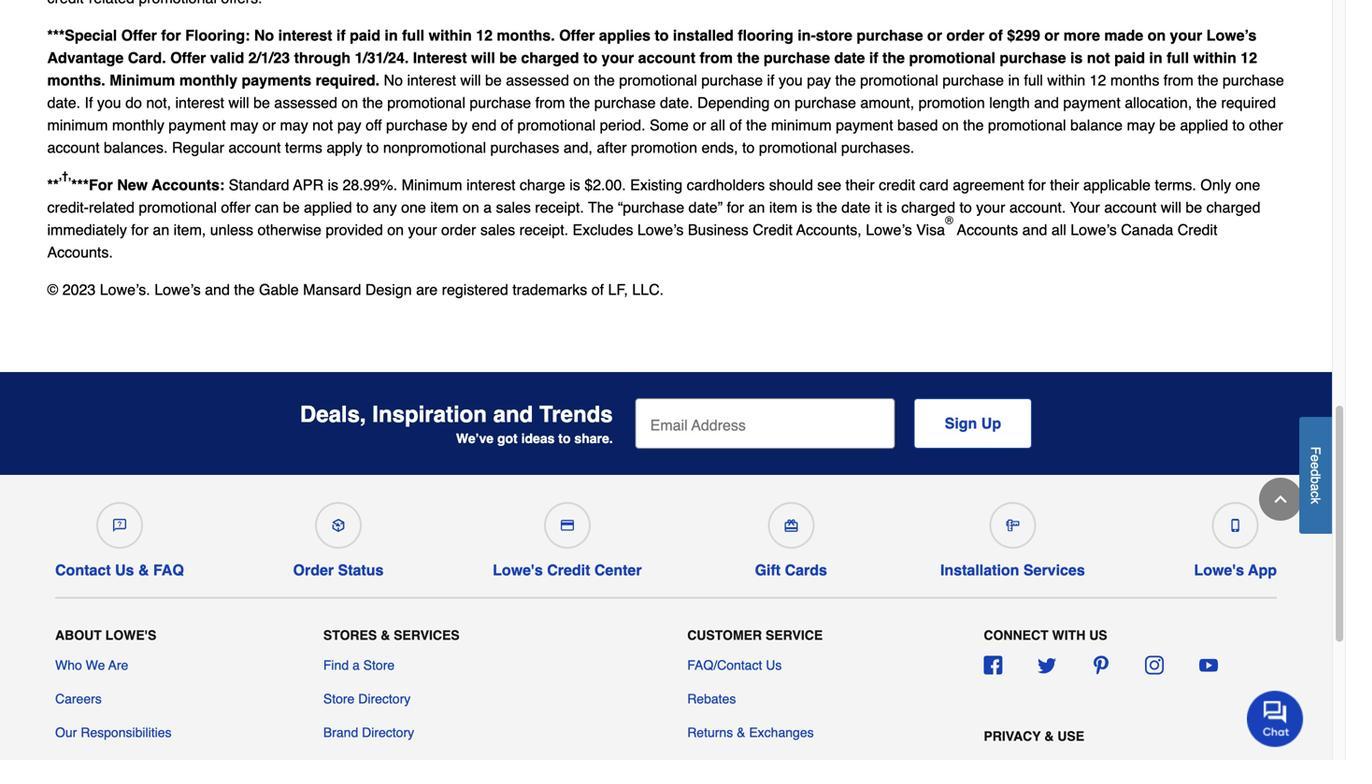 Task type: vqa. For each thing, say whether or not it's contained in the screenshot.
bottommost "12"
yes



Task type: locate. For each thing, give the bounding box(es) containing it.
0 vertical spatial pay
[[807, 72, 831, 89]]

on
[[1148, 27, 1166, 44], [573, 72, 590, 89], [342, 94, 358, 111], [774, 94, 791, 111], [943, 117, 959, 134], [463, 199, 479, 216], [387, 221, 404, 239]]

item down should
[[769, 199, 798, 216]]

store
[[363, 658, 395, 673], [323, 692, 355, 707]]

0 vertical spatial store
[[363, 658, 395, 673]]

accounts
[[957, 221, 1019, 239]]

interest inside the ***special offer for flooring: no interest if paid in full within 12 months. offer applies to installed flooring in-store purchase or order of $299 or more made on your lowe's advantage card. offer valid 2/1/23 through 1/31/24. interest will be charged to your account from the purchase date if the promotional purchase is not paid in full within 12 months. minimum monthly payments required.
[[278, 27, 332, 44]]

within inside no interest will be assessed on the promotional purchase if you pay the promotional purchase in full within 12 months from the purchase date. if you do not, interest will be assessed on the promotional purchase from the purchase date. depending on purchase amount, promotion length and payment allocation, the required minimum monthly payment may or may not pay off purchase by end of promotional period. some or all of the minimum payment based on the promotional balance may be applied to other account balances. regular account terms apply to nonpromotional purchases and, after promotion ends, to promotional purchases.
[[1048, 72, 1086, 89]]

up
[[982, 415, 1002, 432]]

date. up some on the top of page
[[660, 94, 693, 111]]

promotional up should
[[759, 139, 837, 156]]

one right any
[[401, 199, 426, 216]]

2 date. from the left
[[660, 94, 693, 111]]

will right interest
[[471, 49, 495, 67]]

0 vertical spatial date
[[835, 49, 865, 67]]

on right made
[[1148, 27, 1166, 44]]

1 horizontal spatial within
[[1048, 72, 1086, 89]]

1 vertical spatial no
[[384, 72, 403, 89]]

0 vertical spatial in
[[385, 27, 398, 44]]

assessed up purchases
[[506, 72, 569, 89]]

1 horizontal spatial full
[[1024, 72, 1043, 89]]

offer down flooring:
[[170, 49, 206, 67]]

returns
[[687, 725, 733, 740]]

order status link
[[293, 495, 384, 579]]

0 horizontal spatial in
[[385, 27, 398, 44]]

length
[[990, 94, 1030, 111]]

1 horizontal spatial if
[[767, 72, 775, 89]]

0 vertical spatial directory
[[358, 692, 411, 707]]

1 may from the left
[[230, 117, 258, 134]]

1 horizontal spatial an
[[749, 199, 765, 216]]

will down terms. on the right top of page
[[1161, 199, 1182, 216]]

your
[[1170, 27, 1203, 44], [602, 49, 634, 67], [976, 199, 1006, 216], [408, 221, 437, 239]]

2 item from the left
[[769, 199, 798, 216]]

will inside the ***special offer for flooring: no interest if paid in full within 12 months. offer applies to installed flooring in-store purchase or order of $299 or more made on your lowe's advantage card. offer valid 2/1/23 through 1/31/24. interest will be charged to your account from the purchase date if the promotional purchase is not paid in full within 12 months. minimum monthly payments required.
[[471, 49, 495, 67]]

accounts.
[[47, 244, 113, 261]]

assessed down payments
[[274, 94, 337, 111]]

charged inside the ***special offer for flooring: no interest if paid in full within 12 months. offer applies to installed flooring in-store purchase or order of $299 or more made on your lowe's advantage card. offer valid 2/1/23 through 1/31/24. interest will be charged to your account from the purchase date if the promotional purchase is not paid in full within 12 months. minimum monthly payments required.
[[521, 49, 579, 67]]

12 inside no interest will be assessed on the promotional purchase if you pay the promotional purchase in full within 12 months from the purchase date. if you do not, interest will be assessed on the promotional purchase from the purchase date. depending on purchase amount, promotion length and payment allocation, the required minimum monthly payment may or may not pay off purchase by end of promotional period. some or all of the minimum payment based on the promotional balance may be applied to other account balances. regular account terms apply to nonpromotional purchases and, after promotion ends, to promotional purchases.
[[1090, 72, 1107, 89]]

our responsibilities link
[[55, 723, 172, 742]]

1 horizontal spatial date.
[[660, 94, 693, 111]]

1 item from the left
[[430, 199, 459, 216]]

us right contact
[[115, 562, 134, 579]]

order left $299
[[947, 27, 985, 44]]

$299
[[1007, 27, 1041, 44]]

customer service
[[687, 628, 823, 643]]

1 horizontal spatial credit
[[753, 221, 793, 239]]

of right end
[[501, 117, 513, 134]]

credit down credit card image
[[547, 562, 590, 579]]

e up b
[[1309, 462, 1324, 469]]

and inside deals, inspiration and trends we've got ideas to share.
[[493, 401, 533, 427]]

,†,
[[59, 169, 71, 182]]

your
[[1070, 199, 1100, 216]]

0 vertical spatial 12
[[476, 27, 493, 44]]

0 horizontal spatial all
[[711, 117, 726, 134]]

1 date. from the left
[[47, 94, 80, 111]]

order up registered
[[441, 221, 476, 239]]

12 left months
[[1090, 72, 1107, 89]]

1 vertical spatial services
[[394, 628, 460, 643]]

a inside button
[[1309, 484, 1324, 491]]

credit
[[753, 221, 793, 239], [1178, 221, 1218, 239], [547, 562, 590, 579]]

an left item,
[[153, 221, 169, 239]]

from up purchases
[[535, 94, 565, 111]]

0 vertical spatial months.
[[497, 27, 555, 44]]

2 e from the top
[[1309, 462, 1324, 469]]

1 vertical spatial order
[[441, 221, 476, 239]]

gable
[[259, 281, 299, 298]]

services up the connect with us
[[1024, 562, 1085, 579]]

no inside no interest will be assessed on the promotional purchase if you pay the promotional purchase in full within 12 months from the purchase date. if you do not, interest will be assessed on the promotional purchase from the purchase date. depending on purchase amount, promotion length and payment allocation, the required minimum monthly payment may or may not pay off purchase by end of promotional period. some or all of the minimum payment based on the promotional balance may be applied to other account balances. regular account terms apply to nonpromotional purchases and, after promotion ends, to promotional purchases.
[[384, 72, 403, 89]]

promotional
[[909, 49, 996, 67], [619, 72, 697, 89], [860, 72, 939, 89], [387, 94, 466, 111], [518, 117, 596, 134], [988, 117, 1066, 134], [759, 139, 837, 156], [139, 199, 217, 216]]

0 horizontal spatial offer
[[121, 27, 157, 44]]

monthly
[[179, 72, 238, 89], [112, 117, 164, 134]]

minimum
[[110, 72, 175, 89], [402, 176, 462, 194]]

facebook image
[[984, 656, 1003, 675]]

got
[[497, 431, 518, 446]]

0 vertical spatial us
[[115, 562, 134, 579]]

1 horizontal spatial minimum
[[402, 176, 462, 194]]

is right it
[[887, 199, 897, 216]]

account
[[638, 49, 696, 67], [47, 139, 100, 156], [229, 139, 281, 156], [1105, 199, 1157, 216]]

brand directory
[[323, 725, 414, 740]]

pay up 'apply'
[[337, 117, 362, 134]]

credit down should
[[753, 221, 793, 239]]

us
[[115, 562, 134, 579], [766, 658, 782, 673]]

directory for store directory
[[358, 692, 411, 707]]

0 horizontal spatial their
[[846, 176, 875, 194]]

order status
[[293, 562, 384, 579]]

1 horizontal spatial offer
[[170, 49, 206, 67]]

sign
[[945, 415, 977, 432]]

lowe's for lowe's credit center
[[493, 562, 543, 579]]

registered
[[442, 281, 508, 298]]

paid
[[350, 27, 381, 44], [1115, 49, 1145, 67]]

0 horizontal spatial minimum
[[110, 72, 175, 89]]

$2.00.
[[585, 176, 626, 194]]

in
[[385, 27, 398, 44], [1150, 49, 1163, 67], [1008, 72, 1020, 89]]

and down account.
[[1023, 221, 1048, 239]]

from down installed
[[700, 49, 733, 67]]

account down applicable
[[1105, 199, 1157, 216]]

more
[[1064, 27, 1100, 44]]

2 vertical spatial in
[[1008, 72, 1020, 89]]

no up 2/1/23
[[254, 27, 274, 44]]

1 their from the left
[[846, 176, 875, 194]]

0 horizontal spatial within
[[429, 27, 472, 44]]

or
[[928, 27, 942, 44], [1045, 27, 1060, 44], [263, 117, 276, 134], [693, 117, 706, 134]]

who
[[55, 658, 82, 673]]

no down the 1/31/24.
[[384, 72, 403, 89]]

may down allocation, at the right
[[1127, 117, 1155, 134]]

immediately
[[47, 221, 127, 239]]

item right any
[[430, 199, 459, 216]]

payment up purchases.
[[836, 117, 893, 134]]

the inside standard apr is 28.99%. minimum interest charge is $2.00. existing cardholders should see their credit card agreement for their applicable terms. only one credit-related promotional offer can be applied to any one item on a sales receipt. the "purchase date" for an item is the date it is charged to your account. your account will be charged immediately for an item, unless otherwise provided on your order sales receipt. excludes lowe's business credit accounts, lowe's visa
[[817, 199, 838, 216]]

2 vertical spatial within
[[1048, 72, 1086, 89]]

promotional down accounts:
[[139, 199, 217, 216]]

minimum down card.
[[110, 72, 175, 89]]

1 horizontal spatial item
[[769, 199, 798, 216]]

offer left the applies
[[559, 27, 595, 44]]

1 horizontal spatial you
[[779, 72, 803, 89]]

deals,
[[300, 401, 366, 427]]

faq/contact us
[[687, 658, 782, 673]]

1 horizontal spatial us
[[766, 658, 782, 673]]

if up amount,
[[869, 49, 879, 67]]

0 vertical spatial no
[[254, 27, 274, 44]]

llc.
[[632, 281, 664, 298]]

0 vertical spatial a
[[484, 199, 492, 216]]

1 vertical spatial a
[[1309, 484, 1324, 491]]

1 horizontal spatial months.
[[497, 27, 555, 44]]

gift card image
[[785, 519, 798, 532]]

dimensions image
[[1006, 519, 1020, 532]]

lowe's credit center
[[493, 562, 642, 579]]

contact
[[55, 562, 111, 579]]

applied down apr
[[304, 199, 352, 216]]

1 vertical spatial 12
[[1241, 49, 1258, 67]]

1 horizontal spatial all
[[1052, 221, 1067, 239]]

promotional up length
[[909, 49, 996, 67]]

not down 'more' on the right of the page
[[1087, 49, 1111, 67]]

if up depending
[[767, 72, 775, 89]]

and down unless
[[205, 281, 230, 298]]

2 horizontal spatial charged
[[1207, 199, 1261, 216]]

required.
[[316, 72, 380, 89]]

a down purchases
[[484, 199, 492, 216]]

who we are
[[55, 658, 128, 673]]

receipt.
[[535, 199, 584, 216], [520, 221, 569, 239]]

a
[[484, 199, 492, 216], [1309, 484, 1324, 491], [353, 658, 360, 673]]

of left "lf," in the left of the page
[[592, 281, 604, 298]]

charge
[[520, 176, 566, 194]]

0 horizontal spatial may
[[230, 117, 258, 134]]

1 vertical spatial monthly
[[112, 117, 164, 134]]

may up terms
[[280, 117, 308, 134]]

0 horizontal spatial months.
[[47, 72, 105, 89]]

0 vertical spatial applied
[[1180, 117, 1229, 134]]

0 horizontal spatial not
[[312, 117, 333, 134]]

if inside no interest will be assessed on the promotional purchase if you pay the promotional purchase in full within 12 months from the purchase date. if you do not, interest will be assessed on the promotional purchase from the purchase date. depending on purchase amount, promotion length and payment allocation, the required minimum monthly payment may or may not pay off purchase by end of promotional period. some or all of the minimum payment based on the promotional balance may be applied to other account balances. regular account terms apply to nonpromotional purchases and, after promotion ends, to promotional purchases.
[[767, 72, 775, 89]]

1 horizontal spatial 12
[[1090, 72, 1107, 89]]

interest inside standard apr is 28.99%. minimum interest charge is $2.00. existing cardholders should see their credit card agreement for their applicable terms. only one credit-related promotional offer can be applied to any one item on a sales receipt. the "purchase date" for an item is the date it is charged to your account. your account will be charged immediately for an item, unless otherwise provided on your order sales receipt. excludes lowe's business credit accounts, lowe's visa
[[467, 176, 516, 194]]

based
[[898, 117, 938, 134]]

0 vertical spatial paid
[[350, 27, 381, 44]]

canada
[[1121, 221, 1174, 239]]

we
[[86, 658, 105, 673]]

payments
[[242, 72, 312, 89]]

twitter image
[[1038, 656, 1057, 675]]

or up ends, at the right
[[693, 117, 706, 134]]

an down cardholders
[[749, 199, 765, 216]]

date left it
[[842, 199, 871, 216]]

& left faq
[[138, 562, 149, 579]]

to right ends, at the right
[[742, 139, 755, 156]]

2 horizontal spatial from
[[1164, 72, 1194, 89]]

charged down "only"
[[1207, 199, 1261, 216]]

0 horizontal spatial pay
[[337, 117, 362, 134]]

depending
[[698, 94, 770, 111]]

1 horizontal spatial minimum
[[771, 117, 832, 134]]

unless
[[210, 221, 253, 239]]

1 horizontal spatial services
[[1024, 562, 1085, 579]]

1 horizontal spatial paid
[[1115, 49, 1145, 67]]

installed
[[673, 27, 734, 44]]

us for contact
[[115, 562, 134, 579]]

no inside the ***special offer for flooring: no interest if paid in full within 12 months. offer applies to installed flooring in-store purchase or order of $299 or more made on your lowe's advantage card. offer valid 2/1/23 through 1/31/24. interest will be charged to your account from the purchase date if the promotional purchase is not paid in full within 12 months. minimum monthly payments required.
[[254, 27, 274, 44]]

will
[[471, 49, 495, 67], [460, 72, 481, 89], [229, 94, 249, 111], [1161, 199, 1182, 216]]

** ,†, ***for new accounts:
[[47, 169, 229, 194]]

e
[[1309, 455, 1324, 462], [1309, 462, 1324, 469]]

credit inside ® accounts and all lowe's canada credit accounts.
[[1178, 221, 1218, 239]]

all inside no interest will be assessed on the promotional purchase if you pay the promotional purchase in full within 12 months from the purchase date. if you do not, interest will be assessed on the promotional purchase from the purchase date. depending on purchase amount, promotion length and payment allocation, the required minimum monthly payment may or may not pay off purchase by end of promotional period. some or all of the minimum payment based on the promotional balance may be applied to other account balances. regular account terms apply to nonpromotional purchases and, after promotion ends, to promotional purchases.
[[711, 117, 726, 134]]

2 horizontal spatial full
[[1167, 49, 1189, 67]]

store directory
[[323, 692, 411, 707]]

2 horizontal spatial if
[[869, 49, 879, 67]]

0 vertical spatial minimum
[[110, 72, 175, 89]]

about lowe's
[[55, 628, 156, 643]]

1 vertical spatial us
[[766, 658, 782, 673]]

store down stores & services at the bottom left
[[363, 658, 395, 673]]

3 may from the left
[[1127, 117, 1155, 134]]

may
[[230, 117, 258, 134], [280, 117, 308, 134], [1127, 117, 1155, 134]]

one right "only"
[[1236, 176, 1261, 194]]

1 vertical spatial date
[[842, 199, 871, 216]]

2 may from the left
[[280, 117, 308, 134]]

0 horizontal spatial you
[[97, 94, 121, 111]]

services up find a store link
[[394, 628, 460, 643]]

the
[[737, 49, 760, 67], [883, 49, 905, 67], [594, 72, 615, 89], [835, 72, 856, 89], [1198, 72, 1219, 89], [362, 94, 383, 111], [569, 94, 590, 111], [1197, 94, 1217, 111], [746, 117, 767, 134], [963, 117, 984, 134], [817, 199, 838, 216], [234, 281, 255, 298]]

d
[[1309, 469, 1324, 476]]

0 vertical spatial full
[[402, 27, 425, 44]]

will down payments
[[229, 94, 249, 111]]

provided
[[326, 221, 383, 239]]

paid up months
[[1115, 49, 1145, 67]]

be down allocation, at the right
[[1160, 117, 1176, 134]]

1 horizontal spatial their
[[1050, 176, 1079, 194]]

1 horizontal spatial not
[[1087, 49, 1111, 67]]

rebates
[[687, 692, 736, 707]]

end
[[472, 117, 497, 134]]

account inside the ***special offer for flooring: no interest if paid in full within 12 months. offer applies to installed flooring in-store purchase or order of $299 or more made on your lowe's advantage card. offer valid 2/1/23 through 1/31/24. interest will be charged to your account from the purchase date if the promotional purchase is not paid in full within 12 months. minimum monthly payments required.
[[638, 49, 696, 67]]

0 horizontal spatial us
[[115, 562, 134, 579]]

center
[[595, 562, 642, 579]]

date.
[[47, 94, 80, 111], [660, 94, 693, 111]]

0 horizontal spatial date.
[[47, 94, 80, 111]]

12
[[476, 27, 493, 44], [1241, 49, 1258, 67], [1090, 72, 1107, 89]]

within up interest
[[429, 27, 472, 44]]

interest up through
[[278, 27, 332, 44]]

0 vertical spatial from
[[700, 49, 733, 67]]

their up your
[[1050, 176, 1079, 194]]

to right "ideas"
[[559, 431, 571, 446]]

1 vertical spatial full
[[1167, 49, 1189, 67]]

0 horizontal spatial store
[[323, 692, 355, 707]]

their right see
[[846, 176, 875, 194]]

a up k at the bottom right of page
[[1309, 484, 1324, 491]]

careers link
[[55, 690, 102, 708]]

0 horizontal spatial paid
[[350, 27, 381, 44]]

if
[[337, 27, 346, 44], [869, 49, 879, 67], [767, 72, 775, 89]]

the up accounts,
[[817, 199, 838, 216]]

trends
[[539, 401, 613, 427]]

contact us & faq
[[55, 562, 184, 579]]

youtube image
[[1200, 656, 1218, 675]]

purchases
[[490, 139, 560, 156]]

0 vertical spatial services
[[1024, 562, 1085, 579]]

credit inside standard apr is 28.99%. minimum interest charge is $2.00. existing cardholders should see their credit card agreement for their applicable terms. only one credit-related promotional offer can be applied to any one item on a sales receipt. the "purchase date" for an item is the date it is charged to your account. your account will be charged immediately for an item, unless otherwise provided on your order sales receipt. excludes lowe's business credit accounts, lowe's visa
[[753, 221, 793, 239]]

all inside ® accounts and all lowe's canada credit accounts.
[[1052, 221, 1067, 239]]

directory inside 'link'
[[358, 692, 411, 707]]

terms.
[[1155, 176, 1197, 194]]

do
[[125, 94, 142, 111]]

0 horizontal spatial applied
[[304, 199, 352, 216]]

a inside standard apr is 28.99%. minimum interest charge is $2.00. existing cardholders should see their credit card agreement for their applicable terms. only one credit-related promotional offer can be applied to any one item on a sales receipt. the "purchase date" for an item is the date it is charged to your account. your account will be charged immediately for an item, unless otherwise provided on your order sales receipt. excludes lowe's business credit accounts, lowe's visa
[[484, 199, 492, 216]]

lowe's down your
[[1071, 221, 1117, 239]]

1 horizontal spatial order
[[947, 27, 985, 44]]

is inside the ***special offer for flooring: no interest if paid in full within 12 months. offer applies to installed flooring in-store purchase or order of $299 or more made on your lowe's advantage card. offer valid 2/1/23 through 1/31/24. interest will be charged to your account from the purchase date if the promotional purchase is not paid in full within 12 months. minimum monthly payments required.
[[1071, 49, 1083, 67]]

to
[[655, 27, 669, 44], [583, 49, 598, 67], [1233, 117, 1245, 134], [367, 139, 379, 156], [742, 139, 755, 156], [356, 199, 369, 216], [960, 199, 972, 216], [559, 431, 571, 446]]

0 horizontal spatial charged
[[521, 49, 579, 67]]

purchase down $299
[[1000, 49, 1066, 67]]

1 vertical spatial directory
[[362, 725, 414, 740]]

lowe's.
[[100, 281, 150, 298]]

1 horizontal spatial may
[[280, 117, 308, 134]]

1 vertical spatial store
[[323, 692, 355, 707]]

in up the 1/31/24.
[[385, 27, 398, 44]]

on inside the ***special offer for flooring: no interest if paid in full within 12 months. offer applies to installed flooring in-store purchase or order of $299 or more made on your lowe's advantage card. offer valid 2/1/23 through 1/31/24. interest will be charged to your account from the purchase date if the promotional purchase is not paid in full within 12 months. minimum monthly payments required.
[[1148, 27, 1166, 44]]

responsibilities
[[81, 725, 172, 740]]

promotion up based
[[919, 94, 985, 111]]

1 horizontal spatial store
[[363, 658, 395, 673]]

1 horizontal spatial assessed
[[506, 72, 569, 89]]

2 vertical spatial if
[[767, 72, 775, 89]]

months.
[[497, 27, 555, 44], [47, 72, 105, 89]]

design
[[365, 281, 412, 298]]

will inside standard apr is 28.99%. minimum interest charge is $2.00. existing cardholders should see their credit card agreement for their applicable terms. only one credit-related promotional offer can be applied to any one item on a sales receipt. the "purchase date" for an item is the date it is charged to your account. your account will be charged immediately for an item, unless otherwise provided on your order sales receipt. excludes lowe's business credit accounts, lowe's visa
[[1161, 199, 1182, 216]]

your down the applies
[[602, 49, 634, 67]]

0 vertical spatial promotion
[[919, 94, 985, 111]]

2 vertical spatial full
[[1024, 72, 1043, 89]]

the down store
[[835, 72, 856, 89]]

Email Address email field
[[636, 398, 895, 449]]

to inside deals, inspiration and trends we've got ideas to share.
[[559, 431, 571, 446]]

amount,
[[861, 94, 915, 111]]

0 horizontal spatial item
[[430, 199, 459, 216]]

is down 'more' on the right of the page
[[1071, 49, 1083, 67]]

your right made
[[1170, 27, 1203, 44]]

a right find at bottom left
[[353, 658, 360, 673]]

minimum down if
[[47, 117, 108, 134]]

2 horizontal spatial lowe's
[[1194, 562, 1245, 579]]

2 horizontal spatial within
[[1194, 49, 1237, 67]]

1 horizontal spatial lowe's
[[493, 562, 543, 579]]

***for
[[71, 176, 113, 194]]

date. left if
[[47, 94, 80, 111]]

from up allocation, at the right
[[1164, 72, 1194, 89]]

1 vertical spatial applied
[[304, 199, 352, 216]]

2/1/23
[[248, 49, 290, 67]]

0 vertical spatial one
[[1236, 176, 1261, 194]]

pinterest image
[[1092, 656, 1111, 675]]

be right interest
[[500, 49, 517, 67]]

in inside no interest will be assessed on the promotional purchase if you pay the promotional purchase in full within 12 months from the purchase date. if you do not, interest will be assessed on the promotional purchase from the purchase date. depending on purchase amount, promotion length and payment allocation, the required minimum monthly payment may or may not pay off purchase by end of promotional period. some or all of the minimum payment based on the promotional balance may be applied to other account balances. regular account terms apply to nonpromotional purchases and, after promotion ends, to promotional purchases.
[[1008, 72, 1020, 89]]

0 horizontal spatial assessed
[[274, 94, 337, 111]]

of down depending
[[730, 117, 742, 134]]

and
[[1034, 94, 1059, 111], [1023, 221, 1048, 239], [205, 281, 230, 298], [493, 401, 533, 427]]

0 vertical spatial not
[[1087, 49, 1111, 67]]

1 e from the top
[[1309, 455, 1324, 462]]



Task type: describe. For each thing, give the bounding box(es) containing it.
order inside the ***special offer for flooring: no interest if paid in full within 12 months. offer applies to installed flooring in-store purchase or order of $299 or more made on your lowe's advantage card. offer valid 2/1/23 through 1/31/24. interest will be charged to your account from the purchase date if the promotional purchase is not paid in full within 12 months. minimum monthly payments required.
[[947, 27, 985, 44]]

to down off
[[367, 139, 379, 156]]

2 horizontal spatial 12
[[1241, 49, 1258, 67]]

will down interest
[[460, 72, 481, 89]]

any
[[373, 199, 397, 216]]

for inside the ***special offer for flooring: no interest if paid in full within 12 months. offer applies to installed flooring in-store purchase or order of $299 or more made on your lowe's advantage card. offer valid 2/1/23 through 1/31/24. interest will be charged to your account from the purchase date if the promotional purchase is not paid in full within 12 months. minimum monthly payments required.
[[161, 27, 181, 44]]

2 minimum from the left
[[771, 117, 832, 134]]

1 horizontal spatial pay
[[807, 72, 831, 89]]

for down cardholders
[[727, 199, 744, 216]]

are
[[416, 281, 438, 298]]

nonpromotional
[[383, 139, 486, 156]]

of inside the ***special offer for flooring: no interest if paid in full within 12 months. offer applies to installed flooring in-store purchase or order of $299 or more made on your lowe's advantage card. offer valid 2/1/23 through 1/31/24. interest will be charged to your account from the purchase date if the promotional purchase is not paid in full within 12 months. minimum monthly payments required.
[[989, 27, 1003, 44]]

find
[[323, 658, 349, 673]]

customer
[[687, 628, 762, 643]]

on down nonpromotional
[[463, 199, 479, 216]]

or left $299
[[928, 27, 942, 44]]

in-
[[798, 27, 816, 44]]

related
[[89, 199, 135, 216]]

monthly inside no interest will be assessed on the promotional purchase if you pay the promotional purchase in full within 12 months from the purchase date. if you do not, interest will be assessed on the promotional purchase from the purchase date. depending on purchase amount, promotion length and payment allocation, the required minimum monthly payment may or may not pay off purchase by end of promotional period. some or all of the minimum payment based on the promotional balance may be applied to other account balances. regular account terms apply to nonpromotional purchases and, after promotion ends, to promotional purchases.
[[112, 117, 164, 134]]

lowe's right lowe's.
[[154, 281, 201, 298]]

applicable
[[1084, 176, 1151, 194]]

the right months
[[1198, 72, 1219, 89]]

pickup image
[[332, 519, 345, 532]]

lowe's inside ® accounts and all lowe's canada credit accounts.
[[1071, 221, 1117, 239]]

through
[[294, 49, 351, 67]]

on right based
[[943, 117, 959, 134]]

is down should
[[802, 199, 813, 216]]

for down related
[[131, 221, 149, 239]]

advantage
[[47, 49, 124, 67]]

to left any
[[356, 199, 369, 216]]

account up standard
[[229, 139, 281, 156]]

0 horizontal spatial 12
[[476, 27, 493, 44]]

lowe's down it
[[866, 221, 912, 239]]

terms
[[285, 139, 322, 156]]

new
[[117, 176, 148, 194]]

lowe's down "purchase
[[638, 221, 684, 239]]

some
[[650, 117, 689, 134]]

us for faq/contact
[[766, 658, 782, 673]]

exchanges
[[749, 725, 814, 740]]

your down agreement
[[976, 199, 1006, 216]]

interest right not, on the left top of the page
[[175, 94, 224, 111]]

the down depending
[[746, 117, 767, 134]]

mobile image
[[1229, 519, 1242, 532]]

gift
[[755, 562, 781, 579]]

faq
[[153, 562, 184, 579]]

brand directory link
[[323, 723, 414, 742]]

account inside standard apr is 28.99%. minimum interest charge is $2.00. existing cardholders should see their credit card agreement for their applicable terms. only one credit-related promotional offer can be applied to any one item on a sales receipt. the "purchase date" for an item is the date it is charged to your account. your account will be charged immediately for an item, unless otherwise provided on your order sales receipt. excludes lowe's business credit accounts, lowe's visa
[[1105, 199, 1157, 216]]

& for privacy & use
[[1045, 729, 1054, 744]]

service
[[766, 628, 823, 643]]

b
[[1309, 476, 1324, 484]]

not inside no interest will be assessed on the promotional purchase if you pay the promotional purchase in full within 12 months from the purchase date. if you do not, interest will be assessed on the promotional purchase from the purchase date. depending on purchase amount, promotion length and payment allocation, the required minimum monthly payment may or may not pay off purchase by end of promotional period. some or all of the minimum payment based on the promotional balance may be applied to other account balances. regular account terms apply to nonpromotional purchases and, after promotion ends, to promotional purchases.
[[312, 117, 333, 134]]

customer care image
[[113, 519, 126, 532]]

0 horizontal spatial one
[[401, 199, 426, 216]]

it
[[875, 199, 882, 216]]

instagram image
[[1146, 656, 1164, 675]]

& for returns & exchanges
[[737, 725, 746, 740]]

date inside the ***special offer for flooring: no interest if paid in full within 12 months. offer applies to installed flooring in-store purchase or order of $299 or more made on your lowe's advantage card. offer valid 2/1/23 through 1/31/24. interest will be charged to your account from the purchase date if the promotional purchase is not paid in full within 12 months. minimum monthly payments required.
[[835, 49, 865, 67]]

applied inside no interest will be assessed on the promotional purchase if you pay the promotional purchase in full within 12 months from the purchase date. if you do not, interest will be assessed on the promotional purchase from the purchase date. depending on purchase amount, promotion length and payment allocation, the required minimum monthly payment may or may not pay off purchase by end of promotional period. some or all of the minimum payment based on the promotional balance may be applied to other account balances. regular account terms apply to nonpromotional purchases and, after promotion ends, to promotional purchases.
[[1180, 117, 1229, 134]]

mansard
[[303, 281, 361, 298]]

minimum inside the ***special offer for flooring: no interest if paid in full within 12 months. offer applies to installed flooring in-store purchase or order of $299 or more made on your lowe's advantage card. offer valid 2/1/23 through 1/31/24. interest will be charged to your account from the purchase date if the promotional purchase is not paid in full within 12 months. minimum monthly payments required.
[[110, 72, 175, 89]]

from inside the ***special offer for flooring: no interest if paid in full within 12 months. offer applies to installed flooring in-store purchase or order of $299 or more made on your lowe's advantage card. offer valid 2/1/23 through 1/31/24. interest will be charged to your account from the purchase date if the promotional purchase is not paid in full within 12 months. minimum monthly payments required.
[[700, 49, 733, 67]]

valid
[[210, 49, 244, 67]]

the up period.
[[594, 72, 615, 89]]

otherwise
[[258, 221, 322, 239]]

purchase up nonpromotional
[[386, 117, 448, 134]]

lowe's for lowe's app
[[1194, 562, 1245, 579]]

28.99%.
[[343, 176, 398, 194]]

no interest will be assessed on the promotional purchase if you pay the promotional purchase in full within 12 months from the purchase date. if you do not, interest will be assessed on the promotional purchase from the purchase date. depending on purchase amount, promotion length and payment allocation, the required minimum monthly payment may or may not pay off purchase by end of promotional period. some or all of the minimum payment based on the promotional balance may be applied to other account balances. regular account terms apply to nonpromotional purchases and, after promotion ends, to promotional purchases.
[[47, 72, 1285, 156]]

app
[[1248, 562, 1277, 579]]

promotional down length
[[988, 117, 1066, 134]]

1 horizontal spatial payment
[[836, 117, 893, 134]]

balances.
[[104, 139, 168, 156]]

careers
[[55, 692, 102, 707]]

2 horizontal spatial in
[[1150, 49, 1163, 67]]

full inside no interest will be assessed on the promotional purchase if you pay the promotional purchase in full within 12 months from the purchase date. if you do not, interest will be assessed on the promotional purchase from the purchase date. depending on purchase amount, promotion length and payment allocation, the required minimum monthly payment may or may not pay off purchase by end of promotional period. some or all of the minimum payment based on the promotional balance may be applied to other account balances. regular account terms apply to nonpromotional purchases and, after promotion ends, to promotional purchases.
[[1024, 72, 1043, 89]]

by
[[452, 117, 468, 134]]

existing
[[630, 176, 683, 194]]

installation
[[941, 562, 1020, 579]]

only
[[1201, 176, 1232, 194]]

applied inside standard apr is 28.99%. minimum interest charge is $2.00. existing cardholders should see their credit card agreement for their applicable terms. only one credit-related promotional offer can be applied to any one item on a sales receipt. the "purchase date" for an item is the date it is charged to your account. your account will be charged immediately for an item, unless otherwise provided on your order sales receipt. excludes lowe's business credit accounts, lowe's visa
[[304, 199, 352, 216]]

1 horizontal spatial promotion
[[919, 94, 985, 111]]

and inside no interest will be assessed on the promotional purchase if you pay the promotional purchase in full within 12 months from the purchase date. if you do not, interest will be assessed on the promotional purchase from the purchase date. depending on purchase amount, promotion length and payment allocation, the required minimum monthly payment may or may not pay off purchase by end of promotional period. some or all of the minimum payment based on the promotional balance may be applied to other account balances. regular account terms apply to nonpromotional purchases and, after promotion ends, to promotional purchases.
[[1034, 94, 1059, 111]]

to right ®
[[960, 199, 972, 216]]

purchase left amount,
[[795, 94, 856, 111]]

the left gable
[[234, 281, 255, 298]]

brand
[[323, 725, 358, 740]]

0 horizontal spatial a
[[353, 658, 360, 673]]

store inside 'link'
[[323, 692, 355, 707]]

purchase up end
[[470, 94, 531, 111]]

1 vertical spatial pay
[[337, 117, 362, 134]]

be down terms. on the right top of page
[[1186, 199, 1203, 216]]

agreement
[[953, 176, 1025, 194]]

apply
[[327, 139, 362, 156]]

purchases.
[[841, 139, 915, 156]]

0 vertical spatial assessed
[[506, 72, 569, 89]]

scroll to top element
[[1260, 478, 1303, 521]]

we've
[[456, 431, 494, 446]]

offer
[[221, 199, 251, 216]]

2 their from the left
[[1050, 176, 1079, 194]]

the down flooring
[[737, 49, 760, 67]]

lowe's inside the ***special offer for flooring: no interest if paid in full within 12 months. offer applies to installed flooring in-store purchase or order of $299 or more made on your lowe's advantage card. offer valid 2/1/23 through 1/31/24. interest will be charged to your account from the purchase date if the promotional purchase is not paid in full within 12 months. minimum monthly payments required.
[[1207, 27, 1257, 44]]

us
[[1090, 628, 1108, 643]]

to down required at the right top of page
[[1233, 117, 1245, 134]]

find a store link
[[323, 656, 395, 675]]

purchase up period.
[[594, 94, 656, 111]]

1 vertical spatial assessed
[[274, 94, 337, 111]]

0 vertical spatial sales
[[496, 199, 531, 216]]

be down payments
[[253, 94, 270, 111]]

stores
[[323, 628, 377, 643]]

on down required.
[[342, 94, 358, 111]]

minimum inside standard apr is 28.99%. minimum interest charge is $2.00. existing cardholders should see their credit card agreement for their applicable terms. only one credit-related promotional offer can be applied to any one item on a sales receipt. the "purchase date" for an item is the date it is charged to your account. your account will be charged immediately for an item, unless otherwise provided on your order sales receipt. excludes lowe's business credit accounts, lowe's visa
[[402, 176, 462, 194]]

promotional inside the ***special offer for flooring: no interest if paid in full within 12 months. offer applies to installed flooring in-store purchase or order of $299 or more made on your lowe's advantage card. offer valid 2/1/23 through 1/31/24. interest will be charged to your account from the purchase date if the promotional purchase is not paid in full within 12 months. minimum monthly payments required.
[[909, 49, 996, 67]]

purchase right store
[[857, 27, 923, 44]]

2 horizontal spatial offer
[[559, 27, 595, 44]]

0 horizontal spatial lowe's
[[105, 628, 156, 643]]

c
[[1309, 491, 1324, 498]]

0 horizontal spatial from
[[535, 94, 565, 111]]

see
[[818, 176, 842, 194]]

© 2023 lowe's. lowe's and the gable mansard design are registered trademarks of lf, llc.
[[47, 281, 664, 298]]

about
[[55, 628, 102, 643]]

status
[[338, 562, 384, 579]]

not inside the ***special offer for flooring: no interest if paid in full within 12 months. offer applies to installed flooring in-store purchase or order of $299 or more made on your lowe's advantage card. offer valid 2/1/23 through 1/31/24. interest will be charged to your account from the purchase date if the promotional purchase is not paid in full within 12 months. minimum monthly payments required.
[[1087, 49, 1111, 67]]

1 vertical spatial paid
[[1115, 49, 1145, 67]]

contact us & faq link
[[55, 495, 184, 579]]

the up off
[[362, 94, 383, 111]]

or right $299
[[1045, 27, 1060, 44]]

accounts,
[[797, 221, 862, 239]]

be up end
[[485, 72, 502, 89]]

1 horizontal spatial charged
[[902, 199, 956, 216]]

0 horizontal spatial full
[[402, 27, 425, 44]]

standard apr is 28.99%. minimum interest charge is $2.00. existing cardholders should see their credit card agreement for their applicable terms. only one credit-related promotional offer can be applied to any one item on a sales receipt. the "purchase date" for an item is the date it is charged to your account. your account will be charged immediately for an item, unless otherwise provided on your order sales receipt. excludes lowe's business credit accounts, lowe's visa
[[47, 176, 1261, 239]]

1/31/24.
[[355, 49, 409, 67]]

applies
[[599, 27, 651, 44]]

0 vertical spatial you
[[779, 72, 803, 89]]

gift cards
[[755, 562, 827, 579]]

f e e d b a c k button
[[1300, 417, 1332, 534]]

1 horizontal spatial one
[[1236, 176, 1261, 194]]

date"
[[689, 199, 723, 216]]

0 vertical spatial within
[[429, 27, 472, 44]]

0 vertical spatial receipt.
[[535, 199, 584, 216]]

promotional up and,
[[518, 117, 596, 134]]

to up and,
[[583, 49, 598, 67]]

months
[[1111, 72, 1160, 89]]

credit card image
[[561, 519, 574, 532]]

2 horizontal spatial payment
[[1064, 94, 1121, 111]]

services inside installation services link
[[1024, 562, 1085, 579]]

1 minimum from the left
[[47, 117, 108, 134]]

the right based
[[963, 117, 984, 134]]

1 vertical spatial within
[[1194, 49, 1237, 67]]

be up "otherwise"
[[283, 199, 300, 216]]

your up are
[[408, 221, 437, 239]]

lf,
[[608, 281, 628, 298]]

flooring
[[738, 27, 794, 44]]

returns & exchanges link
[[687, 723, 814, 742]]

on up and,
[[573, 72, 590, 89]]

monthly inside the ***special offer for flooring: no interest if paid in full within 12 months. offer applies to installed flooring in-store purchase or order of $299 or more made on your lowe's advantage card. offer valid 2/1/23 through 1/31/24. interest will be charged to your account from the purchase date if the promotional purchase is not paid in full within 12 months. minimum monthly payments required.
[[179, 72, 238, 89]]

after
[[597, 139, 627, 156]]

gift cards link
[[751, 495, 832, 579]]

to right the applies
[[655, 27, 669, 44]]

be inside the ***special offer for flooring: no interest if paid in full within 12 months. offer applies to installed flooring in-store purchase or order of $299 or more made on your lowe's advantage card. offer valid 2/1/23 through 1/31/24. interest will be charged to your account from the purchase date if the promotional purchase is not paid in full within 12 months. minimum monthly payments required.
[[500, 49, 517, 67]]

off
[[366, 117, 382, 134]]

privacy
[[984, 729, 1041, 744]]

the up amount,
[[883, 49, 905, 67]]

***special
[[47, 27, 117, 44]]

cardholders
[[687, 176, 765, 194]]

the up and,
[[569, 94, 590, 111]]

® accounts and all lowe's canada credit accounts.
[[47, 214, 1218, 261]]

on down any
[[387, 221, 404, 239]]

0 horizontal spatial payment
[[169, 117, 226, 134]]

1 vertical spatial receipt.
[[520, 221, 569, 239]]

0 horizontal spatial credit
[[547, 562, 590, 579]]

can
[[255, 199, 279, 216]]

promotional up amount,
[[860, 72, 939, 89]]

and inside ® accounts and all lowe's canada credit accounts.
[[1023, 221, 1048, 239]]

chat invite button image
[[1247, 690, 1304, 747]]

1 vertical spatial from
[[1164, 72, 1194, 89]]

sign up form
[[636, 398, 1032, 449]]

chevron up image
[[1272, 490, 1290, 509]]

0 horizontal spatial an
[[153, 221, 169, 239]]

standard
[[229, 176, 289, 194]]

date inside standard apr is 28.99%. minimum interest charge is $2.00. existing cardholders should see their credit card agreement for their applicable terms. only one credit-related promotional offer can be applied to any one item on a sales receipt. the "purchase date" for an item is the date it is charged to your account. your account will be charged immediately for an item, unless otherwise provided on your order sales receipt. excludes lowe's business credit accounts, lowe's visa
[[842, 199, 871, 216]]

card.
[[128, 49, 166, 67]]

order inside standard apr is 28.99%. minimum interest charge is $2.00. existing cardholders should see their credit card agreement for their applicable terms. only one credit-related promotional offer can be applied to any one item on a sales receipt. the "purchase date" for an item is the date it is charged to your account. your account will be charged immediately for an item, unless otherwise provided on your order sales receipt. excludes lowe's business credit accounts, lowe's visa
[[441, 221, 476, 239]]

0 vertical spatial if
[[337, 27, 346, 44]]

is left $2.00.
[[570, 176, 580, 194]]

purchase up length
[[943, 72, 1004, 89]]

promotional up by
[[387, 94, 466, 111]]

is right apr
[[328, 176, 339, 194]]

faq/contact us link
[[687, 656, 782, 675]]

0 horizontal spatial promotion
[[631, 139, 698, 156]]

0 vertical spatial an
[[749, 199, 765, 216]]

promotional up some on the top of page
[[619, 72, 697, 89]]

1 vertical spatial if
[[869, 49, 879, 67]]

the left required at the right top of page
[[1197, 94, 1217, 111]]

apr
[[293, 176, 324, 194]]

account up ,†,
[[47, 139, 100, 156]]

purchase up depending
[[702, 72, 763, 89]]

or down payments
[[263, 117, 276, 134]]

purchase down in- in the right top of the page
[[764, 49, 830, 67]]

& for stores & services
[[381, 628, 390, 643]]

purchase up required at the right top of page
[[1223, 72, 1285, 89]]

accounts:
[[152, 176, 225, 194]]

item,
[[174, 221, 206, 239]]

on right depending
[[774, 94, 791, 111]]

0 horizontal spatial services
[[394, 628, 460, 643]]

***special offer for flooring: no interest if paid in full within 12 months. offer applies to installed flooring in-store purchase or order of $299 or more made on your lowe's advantage card. offer valid 2/1/23 through 1/31/24. interest will be charged to your account from the purchase date if the promotional purchase is not paid in full within 12 months. minimum monthly payments required.
[[47, 27, 1258, 89]]

should
[[769, 176, 813, 194]]

card
[[920, 176, 949, 194]]

store
[[816, 27, 853, 44]]

for up account.
[[1029, 176, 1046, 194]]

installation services link
[[941, 495, 1085, 579]]

directory for brand directory
[[362, 725, 414, 740]]

1 vertical spatial sales
[[480, 221, 515, 239]]

interest down interest
[[407, 72, 456, 89]]

returns & exchanges
[[687, 725, 814, 740]]

promotional inside standard apr is 28.99%. minimum interest charge is $2.00. existing cardholders should see their credit card agreement for their applicable terms. only one credit-related promotional offer can be applied to any one item on a sales receipt. the "purchase date" for an item is the date it is charged to your account. your account will be charged immediately for an item, unless otherwise provided on your order sales receipt. excludes lowe's business credit accounts, lowe's visa
[[139, 199, 217, 216]]



